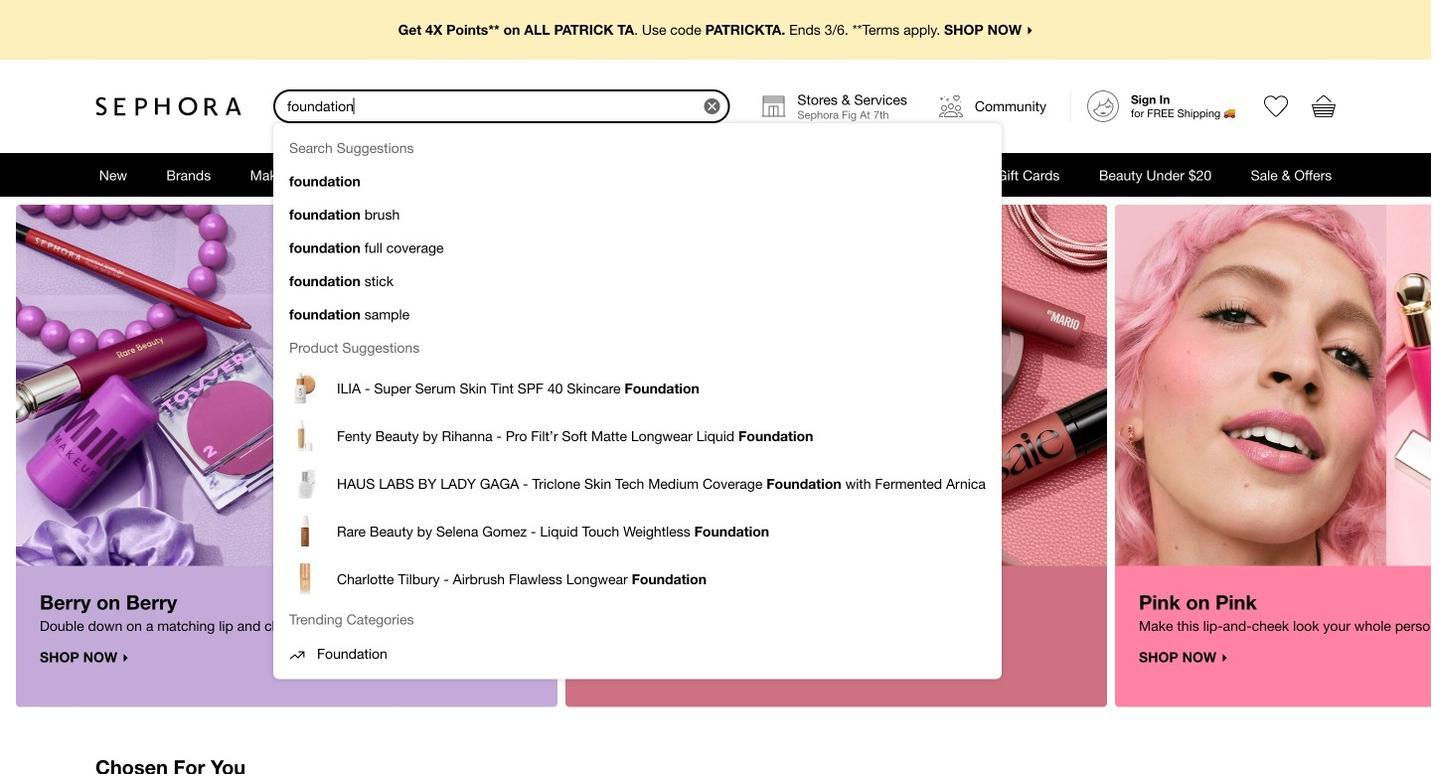 Task type: describe. For each thing, give the bounding box(es) containing it.
1 option from the top
[[273, 364, 1002, 412]]

5 option from the top
[[273, 555, 1002, 603]]

sephora homepage image
[[95, 96, 242, 116]]

6 option from the top
[[273, 636, 1002, 671]]

Search search field
[[275, 91, 704, 121]]

2 option from the top
[[273, 412, 1002, 460]]

4 option from the top
[[273, 507, 1002, 555]]



Task type: locate. For each thing, give the bounding box(es) containing it.
list box
[[273, 123, 1002, 679]]

3 option from the top
[[273, 460, 1002, 507]]

None field
[[273, 89, 730, 123]]

option
[[273, 364, 1002, 412], [273, 412, 1002, 460], [273, 460, 1002, 507], [273, 507, 1002, 555], [273, 555, 1002, 603], [273, 636, 1002, 671]]

go to basket image
[[1312, 94, 1336, 118]]

None search field
[[273, 89, 1002, 679]]

clear search input text image
[[708, 102, 716, 110]]



Task type: vqa. For each thing, say whether or not it's contained in the screenshot.
the left $25
no



